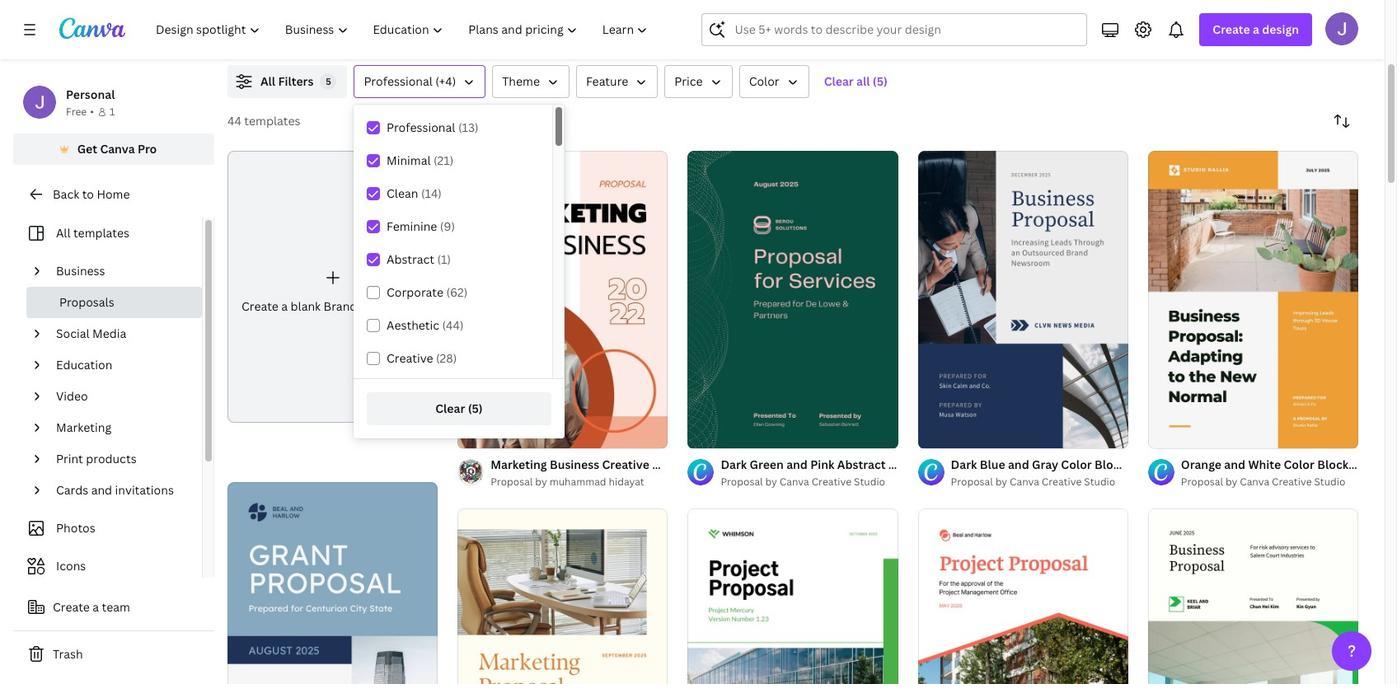Task type: vqa. For each thing, say whether or not it's contained in the screenshot.
the Content
no



Task type: locate. For each thing, give the bounding box(es) containing it.
studio inside dark green and pink abstract tech general proposal proposal by canva creative studio
[[854, 475, 886, 489]]

and inside 'cards and invitations' 'link'
[[91, 482, 112, 498]]

professional (13)
[[387, 120, 479, 135]]

video
[[56, 388, 88, 404]]

1 blocks from the left
[[1095, 457, 1132, 473]]

studio inside dark blue and gray color blocks general proposal proposal by canva creative studio
[[1085, 475, 1116, 489]]

1 horizontal spatial 10
[[1178, 429, 1189, 441]]

2 orange from the left
[[1181, 457, 1222, 473]]

general for blocks
[[1135, 457, 1179, 473]]

1 up the marketing business creative pink and orange proposal link
[[700, 429, 704, 441]]

pink inside dark green and pink abstract tech general proposal proposal by canva creative studio
[[811, 457, 835, 473]]

clean
[[387, 186, 418, 201]]

templates down back to home
[[73, 225, 129, 241]]

creative (28)
[[387, 350, 457, 366]]

of
[[707, 429, 716, 441], [1167, 429, 1176, 441]]

dark inside dark blue and gray color blocks general proposal proposal by canva creative studio
[[951, 457, 978, 473]]

by down blue
[[996, 475, 1008, 489]]

all for all filters
[[261, 73, 275, 89]]

free •
[[66, 105, 94, 119]]

4 by from the left
[[1226, 475, 1238, 489]]

brand
[[324, 299, 357, 314]]

by down the orange and white color blocks genera link
[[1226, 475, 1238, 489]]

aesthetic
[[387, 317, 440, 333]]

canva left pro
[[100, 141, 135, 157]]

green and white minimal photocentric business proposal proposal image
[[1148, 509, 1359, 684]]

2 dark from the left
[[951, 457, 978, 473]]

canva inside orange and white color blocks genera proposal by canva creative studio
[[1240, 475, 1270, 489]]

1 horizontal spatial 1
[[700, 429, 704, 441]]

1 horizontal spatial proposal by canva creative studio link
[[951, 474, 1129, 491]]

and left green at the bottom
[[679, 457, 701, 473]]

1 horizontal spatial all
[[261, 73, 275, 89]]

feature
[[586, 73, 629, 89]]

2 1 of 10 link from the left
[[1148, 151, 1359, 449]]

orange left white
[[1181, 457, 1222, 473]]

0 horizontal spatial 1
[[110, 105, 115, 119]]

and inside "marketing business creative pink and orange proposal proposal by muhammad hidayat"
[[679, 457, 701, 473]]

1 horizontal spatial color
[[1062, 457, 1092, 473]]

3 studio from the left
[[1315, 475, 1346, 489]]

0 horizontal spatial color
[[749, 73, 780, 89]]

templates right 44
[[244, 113, 300, 129]]

by inside dark green and pink abstract tech general proposal proposal by canva creative studio
[[766, 475, 778, 489]]

canva inside the get canva pro button
[[100, 141, 135, 157]]

canva down green at the bottom
[[780, 475, 810, 489]]

studio down the orange and white color blocks genera link
[[1315, 475, 1346, 489]]

1 vertical spatial abstract
[[838, 457, 886, 473]]

studio for abstract
[[854, 475, 886, 489]]

professional for professional (13)
[[387, 120, 456, 135]]

tech
[[889, 457, 915, 473]]

professional up the minimal (21)
[[387, 120, 456, 135]]

orange and white color blocks genera link
[[1181, 456, 1398, 474]]

1 10 from the left
[[718, 429, 729, 441]]

0 horizontal spatial abstract
[[387, 252, 435, 267]]

1 horizontal spatial dark
[[951, 457, 978, 473]]

1 orange from the left
[[703, 457, 744, 473]]

0 horizontal spatial clear
[[436, 401, 465, 416]]

1 horizontal spatial business
[[550, 457, 600, 473]]

1 vertical spatial clear
[[436, 401, 465, 416]]

create left design
[[1213, 21, 1251, 37]]

color button
[[739, 65, 809, 98]]

create a design
[[1213, 21, 1300, 37]]

1 right •
[[110, 105, 115, 119]]

1 horizontal spatial clear
[[824, 73, 854, 89]]

1 pink from the left
[[652, 457, 677, 473]]

a left blank
[[281, 299, 288, 314]]

0 horizontal spatial pink
[[652, 457, 677, 473]]

studio down dark blue and gray color blocks general proposal link
[[1085, 475, 1116, 489]]

proposal by canva creative studio link
[[721, 474, 898, 491], [951, 474, 1129, 491], [1181, 474, 1359, 491]]

1 vertical spatial templates
[[73, 225, 129, 241]]

marketing down video
[[56, 420, 111, 435]]

proposal by canva creative studio link for pink
[[721, 474, 898, 491]]

1 horizontal spatial orange
[[1181, 457, 1222, 473]]

theme button
[[492, 65, 570, 98]]

proposal by canva creative studio link for gray
[[951, 474, 1129, 491]]

1 vertical spatial a
[[281, 299, 288, 314]]

1 up dark blue and gray color blocks general proposal link
[[1160, 429, 1165, 441]]

and right cards
[[91, 482, 112, 498]]

Search search field
[[735, 14, 1077, 45]]

create a team
[[53, 599, 130, 615]]

a inside button
[[93, 599, 99, 615]]

pro
[[138, 141, 157, 157]]

abstract (1)
[[387, 252, 451, 267]]

business up the muhammad on the left bottom of the page
[[550, 457, 600, 473]]

orange
[[703, 457, 744, 473], [1181, 457, 1222, 473]]

2 horizontal spatial create
[[1213, 21, 1251, 37]]

marketing
[[56, 420, 111, 435], [491, 457, 547, 473]]

business link
[[49, 256, 192, 287]]

canva down white
[[1240, 475, 1270, 489]]

1 horizontal spatial 1 of 10
[[1160, 429, 1189, 441]]

1 studio from the left
[[854, 475, 886, 489]]

0 horizontal spatial 1 of 10
[[700, 429, 729, 441]]

1 vertical spatial business
[[550, 457, 600, 473]]

0 horizontal spatial 10
[[718, 429, 729, 441]]

business up proposals
[[56, 263, 105, 279]]

•
[[90, 105, 94, 119]]

by down green at the bottom
[[766, 475, 778, 489]]

2 pink from the left
[[811, 457, 835, 473]]

by
[[535, 475, 547, 489], [766, 475, 778, 489], [996, 475, 1008, 489], [1226, 475, 1238, 489]]

professional for professional (+4)
[[364, 73, 433, 89]]

professional
[[364, 73, 433, 89], [387, 120, 456, 135]]

professional left (+4)
[[364, 73, 433, 89]]

by inside orange and white color blocks genera proposal by canva creative studio
[[1226, 475, 1238, 489]]

1 vertical spatial create
[[242, 299, 279, 314]]

clear all (5)
[[824, 73, 888, 89]]

all left the filters
[[261, 73, 275, 89]]

1 1 of 10 link from the left
[[688, 151, 898, 449]]

3 proposal by canva creative studio link from the left
[[1181, 474, 1359, 491]]

proposal by muhammad hidayat link
[[491, 474, 668, 491]]

blocks
[[1095, 457, 1132, 473], [1318, 457, 1355, 473]]

get canva pro button
[[13, 134, 214, 165]]

of for dark green and pink abstract tech general proposal
[[707, 429, 716, 441]]

create inside create a team button
[[53, 599, 90, 615]]

0 horizontal spatial marketing
[[56, 420, 111, 435]]

1 1 of 10 from the left
[[700, 429, 729, 441]]

templates for 44 templates
[[244, 113, 300, 129]]

orange and white color blocks general proposal image
[[1148, 151, 1359, 448]]

by inside dark blue and gray color blocks general proposal proposal by canva creative studio
[[996, 475, 1008, 489]]

2 studio from the left
[[1085, 475, 1116, 489]]

1 horizontal spatial 1 of 10 link
[[1148, 151, 1359, 449]]

1 vertical spatial (5)
[[468, 401, 483, 416]]

dark green and pink abstract tech general proposal image
[[688, 151, 898, 448]]

color
[[749, 73, 780, 89], [1062, 457, 1092, 473], [1284, 457, 1315, 473]]

(21)
[[434, 153, 454, 168]]

back
[[53, 186, 79, 202]]

2 horizontal spatial color
[[1284, 457, 1315, 473]]

blocks right gray
[[1095, 457, 1132, 473]]

10
[[718, 429, 729, 441], [1178, 429, 1189, 441]]

top level navigation element
[[145, 13, 663, 46]]

feminine
[[387, 219, 437, 234]]

marketing for marketing
[[56, 420, 111, 435]]

1 horizontal spatial (5)
[[873, 73, 888, 89]]

proposal by canva creative studio link down gray
[[951, 474, 1129, 491]]

1 general from the left
[[918, 457, 962, 473]]

a left design
[[1253, 21, 1260, 37]]

0 horizontal spatial create
[[53, 599, 90, 615]]

0 vertical spatial create
[[1213, 21, 1251, 37]]

filters
[[278, 73, 314, 89]]

10 for dark
[[718, 429, 729, 441]]

0 horizontal spatial blocks
[[1095, 457, 1132, 473]]

0 horizontal spatial general
[[918, 457, 962, 473]]

0 vertical spatial business
[[56, 263, 105, 279]]

proposal by canva creative studio link for color
[[1181, 474, 1359, 491]]

1 vertical spatial professional
[[387, 120, 456, 135]]

proposal by canva creative studio link down green at the bottom
[[721, 474, 898, 491]]

0 vertical spatial templates
[[244, 113, 300, 129]]

pink inside "marketing business creative pink and orange proposal proposal by muhammad hidayat"
[[652, 457, 677, 473]]

1 horizontal spatial marketing
[[491, 457, 547, 473]]

dark inside dark green and pink abstract tech general proposal proposal by canva creative studio
[[721, 457, 747, 473]]

0 vertical spatial marketing
[[56, 420, 111, 435]]

general inside dark blue and gray color blocks general proposal proposal by canva creative studio
[[1135, 457, 1179, 473]]

0 horizontal spatial business
[[56, 263, 105, 279]]

proposal by canva creative studio link down white
[[1181, 474, 1359, 491]]

0 horizontal spatial of
[[707, 429, 716, 441]]

0 horizontal spatial all
[[56, 225, 71, 241]]

dark blue and gray color blocks general proposal image
[[918, 151, 1129, 448]]

templates
[[244, 113, 300, 129], [73, 225, 129, 241]]

marketing inside "marketing business creative pink and orange proposal proposal by muhammad hidayat"
[[491, 457, 547, 473]]

create for create a blank brand management proposal
[[242, 299, 279, 314]]

blocks inside orange and white color blocks genera proposal by canva creative studio
[[1318, 457, 1355, 473]]

1 horizontal spatial a
[[281, 299, 288, 314]]

brand management proposal templates image
[[1007, 0, 1359, 45], [1111, 0, 1255, 15]]

1 horizontal spatial general
[[1135, 457, 1179, 473]]

creative inside dark blue and gray color blocks general proposal proposal by canva creative studio
[[1042, 475, 1082, 489]]

1 vertical spatial marketing
[[491, 457, 547, 473]]

color right price button
[[749, 73, 780, 89]]

creative down dark green and pink abstract tech general proposal link
[[812, 475, 852, 489]]

0 horizontal spatial orange
[[703, 457, 744, 473]]

(5)
[[873, 73, 888, 89], [468, 401, 483, 416]]

2 1 of 10 from the left
[[1160, 429, 1189, 441]]

creative down the orange and white color blocks genera link
[[1272, 475, 1312, 489]]

create
[[1213, 21, 1251, 37], [242, 299, 279, 314], [53, 599, 90, 615]]

2 blocks from the left
[[1318, 457, 1355, 473]]

clear for clear all (5)
[[824, 73, 854, 89]]

clear left all
[[824, 73, 854, 89]]

0 horizontal spatial a
[[93, 599, 99, 615]]

1 horizontal spatial pink
[[811, 457, 835, 473]]

marketing up proposal by muhammad hidayat link
[[491, 457, 547, 473]]

1 by from the left
[[535, 475, 547, 489]]

0 horizontal spatial dark
[[721, 457, 747, 473]]

blue and gray color blocks general proposal image
[[228, 483, 438, 684]]

None search field
[[702, 13, 1088, 46]]

2 general from the left
[[1135, 457, 1179, 473]]

corporate
[[387, 284, 444, 300]]

cards and invitations link
[[49, 475, 192, 506]]

1 horizontal spatial of
[[1167, 429, 1176, 441]]

2 horizontal spatial proposal by canva creative studio link
[[1181, 474, 1359, 491]]

2 vertical spatial create
[[53, 599, 90, 615]]

2 horizontal spatial 1
[[1160, 429, 1165, 441]]

creative up hidayat on the bottom left of the page
[[602, 457, 650, 473]]

and right green at the bottom
[[787, 457, 808, 473]]

1
[[110, 105, 115, 119], [700, 429, 704, 441], [1160, 429, 1165, 441]]

1 horizontal spatial studio
[[1085, 475, 1116, 489]]

0 horizontal spatial studio
[[854, 475, 886, 489]]

a inside dropdown button
[[1253, 21, 1260, 37]]

2 10 from the left
[[1178, 429, 1189, 441]]

dark green and pink abstract tech general proposal link
[[721, 456, 1014, 474]]

44 templates
[[228, 113, 300, 129]]

and right blue
[[1008, 457, 1030, 473]]

blocks left 'genera'
[[1318, 457, 1355, 473]]

pink
[[652, 457, 677, 473], [811, 457, 835, 473]]

canva
[[100, 141, 135, 157], [780, 475, 810, 489], [1010, 475, 1040, 489], [1240, 475, 1270, 489]]

orange inside "marketing business creative pink and orange proposal proposal by muhammad hidayat"
[[703, 457, 744, 473]]

1 of 10 link for white
[[1148, 151, 1359, 449]]

(44)
[[442, 317, 464, 333]]

create inside create a blank brand management proposal element
[[242, 299, 279, 314]]

color right gray
[[1062, 457, 1092, 473]]

2 vertical spatial a
[[93, 599, 99, 615]]

invitations
[[115, 482, 174, 498]]

a left team
[[93, 599, 99, 615]]

1 vertical spatial all
[[56, 225, 71, 241]]

1 brand management proposal templates image from the left
[[1007, 0, 1359, 45]]

create down icons
[[53, 599, 90, 615]]

a for team
[[93, 599, 99, 615]]

marketing business creative pink and orange proposal link
[[491, 456, 796, 474]]

create a blank brand management proposal element
[[228, 151, 485, 423]]

white
[[1249, 457, 1282, 473]]

all templates link
[[23, 218, 192, 249]]

2 by from the left
[[766, 475, 778, 489]]

blank
[[291, 299, 321, 314]]

0 vertical spatial professional
[[364, 73, 433, 89]]

5 filter options selected element
[[320, 73, 337, 90]]

abstract left tech
[[838, 457, 886, 473]]

all down back
[[56, 225, 71, 241]]

1 of 10 link for and
[[688, 151, 898, 449]]

clear for clear (5)
[[436, 401, 465, 416]]

1 horizontal spatial create
[[242, 299, 279, 314]]

social media
[[56, 326, 126, 341]]

create left blank
[[242, 299, 279, 314]]

0 horizontal spatial 1 of 10 link
[[688, 151, 898, 449]]

1 horizontal spatial templates
[[244, 113, 300, 129]]

create for create a design
[[1213, 21, 1251, 37]]

professional inside button
[[364, 73, 433, 89]]

1 horizontal spatial blocks
[[1318, 457, 1355, 473]]

2 horizontal spatial a
[[1253, 21, 1260, 37]]

1 proposal by canva creative studio link from the left
[[721, 474, 898, 491]]

canva down gray
[[1010, 475, 1040, 489]]

color right white
[[1284, 457, 1315, 473]]

3 by from the left
[[996, 475, 1008, 489]]

2 of from the left
[[1167, 429, 1176, 441]]

0 vertical spatial clear
[[824, 73, 854, 89]]

2 horizontal spatial studio
[[1315, 475, 1346, 489]]

1 horizontal spatial abstract
[[838, 457, 886, 473]]

2 proposal by canva creative studio link from the left
[[951, 474, 1129, 491]]

studio down dark green and pink abstract tech general proposal link
[[854, 475, 886, 489]]

1 of from the left
[[707, 429, 716, 441]]

marketing business creative pink and orange proposal image
[[458, 151, 668, 448]]

color inside orange and white color blocks genera proposal by canva creative studio
[[1284, 457, 1315, 473]]

clear down (28)
[[436, 401, 465, 416]]

proposals
[[59, 294, 114, 310]]

orange left green at the bottom
[[703, 457, 744, 473]]

Sort by button
[[1326, 105, 1359, 138]]

design
[[1263, 21, 1300, 37]]

and left white
[[1225, 457, 1246, 473]]

general
[[918, 457, 962, 473], [1135, 457, 1179, 473]]

dark left green at the bottom
[[721, 457, 747, 473]]

jacob simon image
[[1326, 12, 1359, 45]]

by left the muhammad on the left bottom of the page
[[535, 475, 547, 489]]

get
[[77, 141, 97, 157]]

proposal
[[435, 299, 485, 314], [747, 457, 796, 473], [965, 457, 1014, 473], [1182, 457, 1231, 473], [491, 475, 533, 489], [721, 475, 763, 489], [951, 475, 993, 489], [1181, 475, 1224, 489]]

0 horizontal spatial proposal by canva creative studio link
[[721, 474, 898, 491]]

dark left blue
[[951, 457, 978, 473]]

0 horizontal spatial templates
[[73, 225, 129, 241]]

studio
[[854, 475, 886, 489], [1085, 475, 1116, 489], [1315, 475, 1346, 489]]

creative down gray
[[1042, 475, 1082, 489]]

abstract down feminine
[[387, 252, 435, 267]]

creative
[[387, 350, 433, 366], [602, 457, 650, 473], [812, 475, 852, 489], [1042, 475, 1082, 489], [1272, 475, 1312, 489]]

create inside create a design dropdown button
[[1213, 21, 1251, 37]]

0 vertical spatial abstract
[[387, 252, 435, 267]]

general inside dark green and pink abstract tech general proposal proposal by canva creative studio
[[918, 457, 962, 473]]

clear
[[824, 73, 854, 89], [436, 401, 465, 416]]

1 dark from the left
[[721, 457, 747, 473]]

0 vertical spatial a
[[1253, 21, 1260, 37]]

all for all templates
[[56, 225, 71, 241]]

and
[[679, 457, 701, 473], [787, 457, 808, 473], [1008, 457, 1030, 473], [1225, 457, 1246, 473], [91, 482, 112, 498]]

0 vertical spatial all
[[261, 73, 275, 89]]



Task type: describe. For each thing, give the bounding box(es) containing it.
dark green and pink abstract tech general proposal proposal by canva creative studio
[[721, 457, 1014, 489]]

clear (5)
[[436, 401, 483, 416]]

dark blue and gray color blocks general proposal link
[[951, 456, 1231, 474]]

create a blank brand management proposal
[[242, 299, 485, 314]]

to
[[82, 186, 94, 202]]

and inside orange and white color blocks genera proposal by canva creative studio
[[1225, 457, 1246, 473]]

1 for dark
[[700, 429, 704, 441]]

corporate (62)
[[387, 284, 468, 300]]

0 vertical spatial (5)
[[873, 73, 888, 89]]

of for orange and white color blocks genera
[[1167, 429, 1176, 441]]

theme
[[502, 73, 540, 89]]

studio for color
[[1085, 475, 1116, 489]]

studio inside orange and white color blocks genera proposal by canva creative studio
[[1315, 475, 1346, 489]]

create a blank brand management proposal link
[[228, 151, 485, 423]]

color inside dark blue and gray color blocks general proposal proposal by canva creative studio
[[1062, 457, 1092, 473]]

free
[[66, 105, 87, 119]]

pink for abstract
[[811, 457, 835, 473]]

video link
[[49, 381, 192, 412]]

clear (5) button
[[367, 393, 552, 425]]

education
[[56, 357, 112, 373]]

genera
[[1358, 457, 1398, 473]]

0 horizontal spatial (5)
[[468, 401, 483, 416]]

create a team button
[[13, 591, 214, 624]]

(14)
[[421, 186, 442, 201]]

icons link
[[23, 551, 192, 582]]

orange and white color blocks genera proposal by canva creative studio
[[1181, 457, 1398, 489]]

team
[[102, 599, 130, 615]]

color inside color button
[[749, 73, 780, 89]]

media
[[92, 326, 126, 341]]

products
[[86, 451, 137, 467]]

professional (+4) button
[[354, 65, 486, 98]]

templates for all templates
[[73, 225, 129, 241]]

abstract inside dark green and pink abstract tech general proposal proposal by canva creative studio
[[838, 457, 886, 473]]

feminine (9)
[[387, 219, 455, 234]]

creative down aesthetic
[[387, 350, 433, 366]]

10 for orange
[[1178, 429, 1189, 441]]

2 brand management proposal templates image from the left
[[1111, 0, 1255, 15]]

home
[[97, 186, 130, 202]]

professional (+4)
[[364, 73, 456, 89]]

all templates
[[56, 225, 129, 241]]

1 of 10 for orange
[[1160, 429, 1189, 441]]

dark blue and gray color blocks general proposal proposal by canva creative studio
[[951, 457, 1231, 489]]

cards
[[56, 482, 88, 498]]

marketing for marketing business creative pink and orange proposal proposal by muhammad hidayat
[[491, 457, 547, 473]]

trash link
[[13, 638, 214, 671]]

1 for orange
[[1160, 429, 1165, 441]]

white and green simple corporate (light) project proposal proposal image
[[688, 509, 898, 684]]

cards and invitations
[[56, 482, 174, 498]]

get canva pro
[[77, 141, 157, 157]]

marketing business creative pink and orange proposal proposal by muhammad hidayat
[[491, 457, 796, 489]]

grey and red minimal photocentric project proposal proposal image
[[918, 509, 1129, 684]]

blue
[[980, 457, 1006, 473]]

dark for dark blue and gray color blocks general proposal
[[951, 457, 978, 473]]

1 of 10 for dark
[[700, 429, 729, 441]]

creative inside "marketing business creative pink and orange proposal proposal by muhammad hidayat"
[[602, 457, 650, 473]]

hidayat
[[609, 475, 645, 489]]

dark for dark green and pink abstract tech general proposal
[[721, 457, 747, 473]]

green
[[750, 457, 784, 473]]

print products
[[56, 451, 137, 467]]

pink for and
[[652, 457, 677, 473]]

education link
[[49, 350, 192, 381]]

feature button
[[576, 65, 658, 98]]

(9)
[[440, 219, 455, 234]]

creative inside orange and white color blocks genera proposal by canva creative studio
[[1272, 475, 1312, 489]]

a for blank
[[281, 299, 288, 314]]

a for design
[[1253, 21, 1260, 37]]

(28)
[[436, 350, 457, 366]]

personal
[[66, 87, 115, 102]]

minimal
[[387, 153, 431, 168]]

and inside dark blue and gray color blocks general proposal proposal by canva creative studio
[[1008, 457, 1030, 473]]

print
[[56, 451, 83, 467]]

business inside "marketing business creative pink and orange proposal proposal by muhammad hidayat"
[[550, 457, 600, 473]]

(62)
[[446, 284, 468, 300]]

photos
[[56, 520, 95, 536]]

(13)
[[458, 120, 479, 135]]

back to home
[[53, 186, 130, 202]]

(1)
[[437, 252, 451, 267]]

trash
[[53, 646, 83, 662]]

gray
[[1032, 457, 1059, 473]]

marketing link
[[49, 412, 192, 444]]

general for tech
[[918, 457, 962, 473]]

all filters
[[261, 73, 314, 89]]

and inside dark green and pink abstract tech general proposal proposal by canva creative studio
[[787, 457, 808, 473]]

clear all (5) button
[[816, 65, 896, 98]]

(+4)
[[436, 73, 456, 89]]

photos link
[[23, 513, 192, 544]]

print products link
[[49, 444, 192, 475]]

minimal (21)
[[387, 153, 454, 168]]

by inside "marketing business creative pink and orange proposal proposal by muhammad hidayat"
[[535, 475, 547, 489]]

blocks inside dark blue and gray color blocks general proposal proposal by canva creative studio
[[1095, 457, 1132, 473]]

icons
[[56, 558, 86, 574]]

social media link
[[49, 318, 192, 350]]

price button
[[665, 65, 733, 98]]

create for create a team
[[53, 599, 90, 615]]

back to home link
[[13, 178, 214, 211]]

cream and orange simple corporate (light) marketing proposal proposal image
[[458, 509, 668, 684]]

5
[[326, 75, 331, 87]]

management
[[360, 299, 433, 314]]

canva inside dark green and pink abstract tech general proposal proposal by canva creative studio
[[780, 475, 810, 489]]

proposal inside orange and white color blocks genera proposal by canva creative studio
[[1181, 475, 1224, 489]]

muhammad
[[550, 475, 607, 489]]

price
[[675, 73, 703, 89]]

create a design button
[[1200, 13, 1313, 46]]

44
[[228, 113, 242, 129]]

canva inside dark blue and gray color blocks general proposal proposal by canva creative studio
[[1010, 475, 1040, 489]]

creative inside dark green and pink abstract tech general proposal proposal by canva creative studio
[[812, 475, 852, 489]]

orange inside orange and white color blocks genera proposal by canva creative studio
[[1181, 457, 1222, 473]]

all
[[857, 73, 870, 89]]

clean (14)
[[387, 186, 442, 201]]

aesthetic (44)
[[387, 317, 464, 333]]



